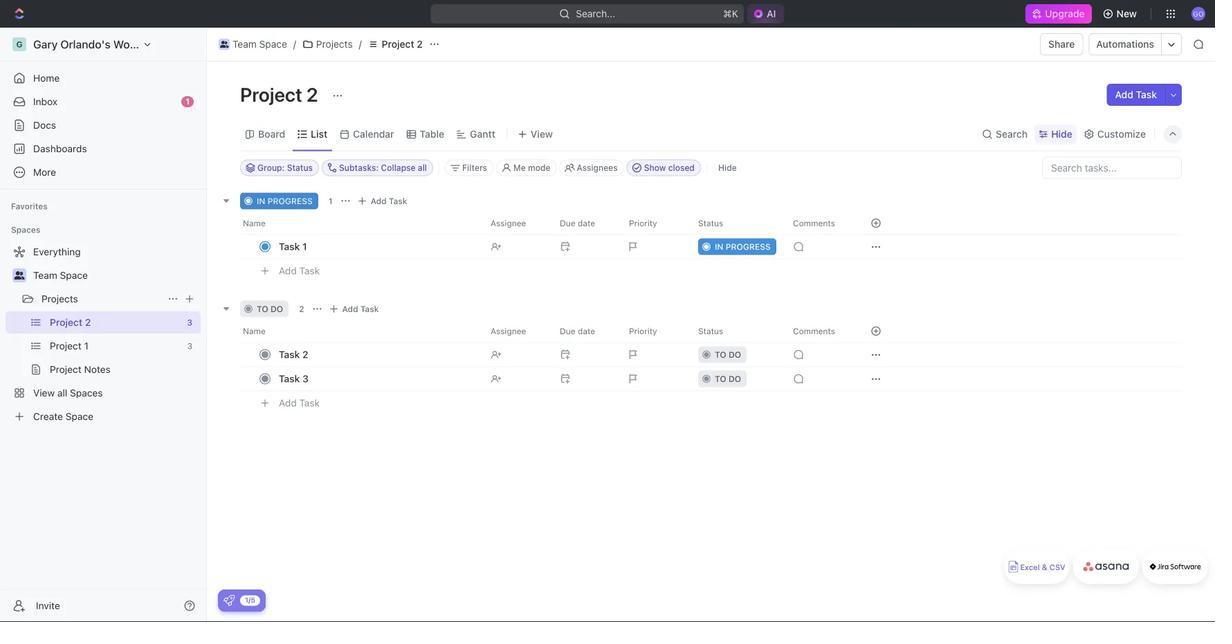Task type: locate. For each thing, give the bounding box(es) containing it.
go
[[1193, 10, 1204, 17]]

1 vertical spatial due date button
[[551, 320, 621, 342]]

0 vertical spatial team space link
[[215, 36, 291, 53]]

1 vertical spatial do
[[729, 350, 741, 359]]

name button up task 1 link
[[240, 212, 482, 234]]

1 vertical spatial team space link
[[33, 264, 198, 286]]

to
[[257, 304, 268, 314], [715, 350, 726, 359], [715, 374, 726, 384]]

name button
[[240, 212, 482, 234], [240, 320, 482, 342]]

gary
[[33, 38, 58, 51]]

1 vertical spatial due date
[[560, 326, 595, 336]]

1 comments from the top
[[793, 218, 835, 228]]

1 comments button from the top
[[785, 212, 854, 234]]

1 to do button from the top
[[690, 342, 785, 367]]

hide inside hide dropdown button
[[1051, 128, 1072, 140]]

1 vertical spatial 3
[[187, 341, 192, 351]]

2 assignee button from the top
[[482, 320, 551, 342]]

1 vertical spatial team
[[33, 270, 57, 281]]

docs link
[[6, 114, 201, 136]]

assignee
[[491, 218, 526, 228], [491, 326, 526, 336]]

name button for 2
[[240, 320, 482, 342]]

1 vertical spatial name
[[243, 326, 266, 336]]

0 vertical spatial priority
[[629, 218, 657, 228]]

2 due date from the top
[[560, 326, 595, 336]]

1 date from the top
[[578, 218, 595, 228]]

hide button
[[713, 159, 742, 176]]

collapse
[[381, 163, 416, 173]]

board link
[[255, 125, 285, 144]]

0 vertical spatial priority button
[[621, 212, 690, 234]]

me
[[513, 163, 526, 173]]

assignees button
[[559, 159, 624, 176]]

0 horizontal spatial all
[[57, 387, 67, 399]]

1 vertical spatial space
[[60, 270, 88, 281]]

0 horizontal spatial /
[[293, 38, 296, 50]]

name for to do
[[243, 326, 266, 336]]

0 vertical spatial due
[[560, 218, 575, 228]]

1 vertical spatial name button
[[240, 320, 482, 342]]

0 vertical spatial name
[[243, 218, 266, 228]]

task
[[1136, 89, 1157, 100], [389, 196, 407, 206], [279, 241, 300, 252], [299, 265, 320, 277], [360, 304, 379, 314], [279, 349, 300, 360], [279, 373, 300, 384], [299, 397, 320, 409]]

add task up customize at the right of page
[[1115, 89, 1157, 100]]

mode
[[528, 163, 550, 173]]

progress
[[268, 196, 313, 206], [726, 242, 771, 252]]

0 vertical spatial status button
[[690, 212, 785, 234]]

add task button down 'task 1' at the left
[[273, 263, 325, 279]]

view inside button
[[531, 128, 553, 140]]

1 vertical spatial to do
[[715, 350, 741, 359]]

show closed
[[644, 163, 695, 173]]

gary orlando's workspace
[[33, 38, 171, 51]]

hide
[[1051, 128, 1072, 140], [718, 163, 737, 173]]

1 vertical spatial view
[[33, 387, 55, 399]]

team
[[232, 38, 257, 50], [33, 270, 57, 281]]

team space right user group image
[[232, 38, 287, 50]]

1 vertical spatial hide
[[718, 163, 737, 173]]

comments button
[[785, 212, 854, 234], [785, 320, 854, 342]]

0 horizontal spatial team space
[[33, 270, 88, 281]]

0 horizontal spatial in
[[257, 196, 265, 206]]

0 horizontal spatial project 2
[[50, 317, 91, 328]]

csv
[[1050, 563, 1065, 572]]

2
[[417, 38, 423, 50], [306, 83, 318, 106], [299, 304, 304, 314], [85, 317, 91, 328], [302, 349, 308, 360]]

add task button down 'subtasks: collapse all'
[[354, 193, 413, 209]]

1 vertical spatial assignee
[[491, 326, 526, 336]]

1 vertical spatial date
[[578, 326, 595, 336]]

1 horizontal spatial in progress
[[715, 242, 771, 252]]

excel
[[1020, 563, 1040, 572]]

view for view
[[531, 128, 553, 140]]

upgrade
[[1045, 8, 1085, 19]]

1 due from the top
[[560, 218, 575, 228]]

add task up the task 2 link
[[342, 304, 379, 314]]

do for task 3
[[729, 374, 741, 384]]

0 vertical spatial spaces
[[11, 225, 40, 235]]

1 assignee from the top
[[491, 218, 526, 228]]

0 vertical spatial status
[[287, 163, 313, 173]]

add task button up customize at the right of page
[[1107, 84, 1165, 106]]

gantt
[[470, 128, 495, 140]]

favorites button
[[6, 198, 53, 215]]

team right user group icon
[[33, 270, 57, 281]]

space down the view all spaces
[[66, 411, 93, 422]]

name for in progress
[[243, 218, 266, 228]]

1 horizontal spatial in
[[715, 242, 723, 252]]

1 vertical spatial progress
[[726, 242, 771, 252]]

add down 'subtasks: collapse all'
[[371, 196, 387, 206]]

1 vertical spatial to
[[715, 350, 726, 359]]

1
[[185, 97, 190, 106], [329, 196, 333, 206], [302, 241, 307, 252], [84, 340, 88, 352]]

name
[[243, 218, 266, 228], [243, 326, 266, 336]]

1 vertical spatial in progress
[[715, 242, 771, 252]]

space down everything
[[60, 270, 88, 281]]

2 to do button from the top
[[690, 366, 785, 391]]

priority button for 2
[[621, 320, 690, 342]]

view button
[[513, 125, 558, 144]]

0 vertical spatial all
[[418, 163, 427, 173]]

in progress inside dropdown button
[[715, 242, 771, 252]]

hide right closed
[[718, 163, 737, 173]]

0 vertical spatial comments
[[793, 218, 835, 228]]

1 status button from the top
[[690, 212, 785, 234]]

2 vertical spatial to
[[715, 374, 726, 384]]

tree inside sidebar navigation
[[6, 241, 201, 428]]

0 vertical spatial progress
[[268, 196, 313, 206]]

excel & csv
[[1020, 563, 1065, 572]]

everything link
[[6, 241, 198, 263]]

2 vertical spatial to do
[[715, 374, 741, 384]]

1 due date button from the top
[[551, 212, 621, 234]]

2 status button from the top
[[690, 320, 785, 342]]

1 vertical spatial spaces
[[70, 387, 103, 399]]

2 assignee from the top
[[491, 326, 526, 336]]

1 vertical spatial status button
[[690, 320, 785, 342]]

projects
[[316, 38, 353, 50], [42, 293, 78, 304]]

due for 1
[[560, 218, 575, 228]]

project
[[382, 38, 414, 50], [240, 83, 302, 106], [50, 317, 82, 328], [50, 340, 81, 352], [50, 364, 81, 375]]

name button up the task 2 link
[[240, 320, 482, 342]]

search
[[996, 128, 1028, 140]]

add task down 'task 1' at the left
[[279, 265, 320, 277]]

1 vertical spatial priority
[[629, 326, 657, 336]]

1 horizontal spatial /
[[359, 38, 362, 50]]

status
[[287, 163, 313, 173], [698, 218, 723, 228], [698, 326, 723, 336]]

1 due date from the top
[[560, 218, 595, 228]]

project notes link
[[50, 358, 198, 381]]

view
[[531, 128, 553, 140], [33, 387, 55, 399]]

status for 2
[[698, 326, 723, 336]]

0 vertical spatial projects
[[316, 38, 353, 50]]

0 vertical spatial date
[[578, 218, 595, 228]]

1 vertical spatial comments button
[[785, 320, 854, 342]]

spaces down project notes at the left of the page
[[70, 387, 103, 399]]

0 vertical spatial projects link
[[299, 36, 356, 53]]

0 vertical spatial comments button
[[785, 212, 854, 234]]

task 3 link
[[275, 369, 480, 389]]

0 vertical spatial project 2
[[382, 38, 423, 50]]

1 vertical spatial status
[[698, 218, 723, 228]]

0 horizontal spatial spaces
[[11, 225, 40, 235]]

0 vertical spatial space
[[259, 38, 287, 50]]

in
[[257, 196, 265, 206], [715, 242, 723, 252]]

1 vertical spatial all
[[57, 387, 67, 399]]

due date button
[[551, 212, 621, 234], [551, 320, 621, 342]]

2 priority from the top
[[629, 326, 657, 336]]

space right user group image
[[259, 38, 287, 50]]

add task down 'subtasks: collapse all'
[[371, 196, 407, 206]]

priority for 1
[[629, 218, 657, 228]]

due date
[[560, 218, 595, 228], [560, 326, 595, 336]]

2 name button from the top
[[240, 320, 482, 342]]

user group image
[[220, 41, 229, 48]]

create
[[33, 411, 63, 422]]

1 horizontal spatial team space
[[232, 38, 287, 50]]

1 vertical spatial team space
[[33, 270, 88, 281]]

tree containing everything
[[6, 241, 201, 428]]

0 horizontal spatial team space link
[[33, 264, 198, 286]]

0 vertical spatial hide
[[1051, 128, 1072, 140]]

0 vertical spatial view
[[531, 128, 553, 140]]

add down 'task 1' at the left
[[279, 265, 297, 277]]

team right user group image
[[232, 38, 257, 50]]

comments for 1
[[793, 218, 835, 228]]

g
[[16, 39, 23, 49]]

calendar
[[353, 128, 394, 140]]

1 horizontal spatial team
[[232, 38, 257, 50]]

hide right search
[[1051, 128, 1072, 140]]

0 vertical spatial team space
[[232, 38, 287, 50]]

do for task 2
[[729, 350, 741, 359]]

add task button up the task 2 link
[[326, 301, 384, 317]]

team space
[[232, 38, 287, 50], [33, 270, 88, 281]]

hide inside hide button
[[718, 163, 737, 173]]

2 priority button from the top
[[621, 320, 690, 342]]

group:
[[257, 163, 285, 173]]

search...
[[576, 8, 615, 19]]

view inside sidebar navigation
[[33, 387, 55, 399]]

1 vertical spatial due
[[560, 326, 575, 336]]

0 vertical spatial 3
[[187, 318, 192, 327]]

1 assignee button from the top
[[482, 212, 551, 234]]

0 vertical spatial in
[[257, 196, 265, 206]]

2 date from the top
[[578, 326, 595, 336]]

filters button
[[445, 159, 493, 176]]

onboarding checklist button image
[[224, 595, 235, 606]]

gantt link
[[467, 125, 495, 144]]

2 comments from the top
[[793, 326, 835, 336]]

0 vertical spatial do
[[271, 304, 283, 314]]

2 name from the top
[[243, 326, 266, 336]]

1 vertical spatial in
[[715, 242, 723, 252]]

0 vertical spatial assignee button
[[482, 212, 551, 234]]

0 vertical spatial in progress
[[257, 196, 313, 206]]

0 vertical spatial name button
[[240, 212, 482, 234]]

team space down everything
[[33, 270, 88, 281]]

status button for 1
[[690, 212, 785, 234]]

view up create
[[33, 387, 55, 399]]

1 horizontal spatial projects link
[[299, 36, 356, 53]]

1 horizontal spatial project 2
[[240, 83, 322, 106]]

to do for task 2
[[715, 350, 741, 359]]

0 horizontal spatial projects
[[42, 293, 78, 304]]

1 name from the top
[[243, 218, 266, 228]]

0 horizontal spatial team
[[33, 270, 57, 281]]

comments button for 2
[[785, 320, 854, 342]]

2 comments button from the top
[[785, 320, 854, 342]]

sidebar navigation
[[0, 28, 210, 622]]

status button
[[690, 212, 785, 234], [690, 320, 785, 342]]

0 horizontal spatial projects link
[[42, 288, 162, 310]]

0 vertical spatial due date button
[[551, 212, 621, 234]]

due date for 2
[[560, 326, 595, 336]]

all up create space
[[57, 387, 67, 399]]

to do button
[[690, 342, 785, 367], [690, 366, 785, 391]]

1 horizontal spatial projects
[[316, 38, 353, 50]]

projects inside sidebar navigation
[[42, 293, 78, 304]]

1 vertical spatial project 2 link
[[50, 311, 181, 334]]

comments button for 1
[[785, 212, 854, 234]]

date
[[578, 218, 595, 228], [578, 326, 595, 336]]

2 due date button from the top
[[551, 320, 621, 342]]

home
[[33, 72, 60, 84]]

1 priority from the top
[[629, 218, 657, 228]]

board
[[258, 128, 285, 140]]

to do for task 3
[[715, 374, 741, 384]]

1 horizontal spatial progress
[[726, 242, 771, 252]]

3 for project 1
[[187, 341, 192, 351]]

to for task 2
[[715, 350, 726, 359]]

0 horizontal spatial view
[[33, 387, 55, 399]]

to do
[[257, 304, 283, 314], [715, 350, 741, 359], [715, 374, 741, 384]]

spaces down favorites button
[[11, 225, 40, 235]]

1 horizontal spatial hide
[[1051, 128, 1072, 140]]

1 priority button from the top
[[621, 212, 690, 234]]

0 vertical spatial assignee
[[491, 218, 526, 228]]

dashboards
[[33, 143, 87, 154]]

1 vertical spatial assignee button
[[482, 320, 551, 342]]

2 due from the top
[[560, 326, 575, 336]]

2 vertical spatial do
[[729, 374, 741, 384]]

due date for 1
[[560, 218, 595, 228]]

all right collapse
[[418, 163, 427, 173]]

1 vertical spatial project 2
[[240, 83, 322, 106]]

1 vertical spatial priority button
[[621, 320, 690, 342]]

comments
[[793, 218, 835, 228], [793, 326, 835, 336]]

projects link
[[299, 36, 356, 53], [42, 288, 162, 310]]

team space link
[[215, 36, 291, 53], [33, 264, 198, 286]]

view up mode
[[531, 128, 553, 140]]

in progress
[[257, 196, 313, 206], [715, 242, 771, 252]]

priority button
[[621, 212, 690, 234], [621, 320, 690, 342]]

add task down task 3
[[279, 397, 320, 409]]

2 vertical spatial status
[[698, 326, 723, 336]]

add up customize at the right of page
[[1115, 89, 1133, 100]]

0 horizontal spatial hide
[[718, 163, 737, 173]]

⌘k
[[723, 8, 738, 19]]

new button
[[1097, 3, 1145, 25]]

favorites
[[11, 201, 48, 211]]

add
[[1115, 89, 1133, 100], [371, 196, 387, 206], [279, 265, 297, 277], [342, 304, 358, 314], [279, 397, 297, 409]]

1 name button from the top
[[240, 212, 482, 234]]

1 vertical spatial comments
[[793, 326, 835, 336]]

2 vertical spatial project 2
[[50, 317, 91, 328]]

2 vertical spatial 3
[[302, 373, 309, 384]]

tree
[[6, 241, 201, 428]]

1 vertical spatial projects
[[42, 293, 78, 304]]

date for 2
[[578, 326, 595, 336]]

1 horizontal spatial spaces
[[70, 387, 103, 399]]

1 horizontal spatial view
[[531, 128, 553, 140]]



Task type: describe. For each thing, give the bounding box(es) containing it.
0 vertical spatial team
[[232, 38, 257, 50]]

subtasks: collapse all
[[339, 163, 427, 173]]

excel & csv link
[[1004, 549, 1070, 584]]

1 / from the left
[[293, 38, 296, 50]]

add task button down task 3
[[273, 395, 325, 411]]

workspace
[[113, 38, 171, 51]]

1 inside tree
[[84, 340, 88, 352]]

2 inside tree
[[85, 317, 91, 328]]

table
[[420, 128, 444, 140]]

table link
[[417, 125, 444, 144]]

project 1 link
[[50, 335, 182, 357]]

automations
[[1096, 38, 1154, 50]]

home link
[[6, 67, 201, 89]]

user group image
[[14, 271, 25, 280]]

comments for 2
[[793, 326, 835, 336]]

project 1
[[50, 340, 88, 352]]

in inside dropdown button
[[715, 242, 723, 252]]

task 2 link
[[275, 345, 480, 365]]

go button
[[1187, 3, 1210, 25]]

invite
[[36, 600, 60, 611]]

onboarding checklist button element
[[224, 595, 235, 606]]

new
[[1117, 8, 1137, 19]]

inbox
[[33, 96, 57, 107]]

3 inside task 3 link
[[302, 373, 309, 384]]

list link
[[308, 125, 327, 144]]

team space inside tree
[[33, 270, 88, 281]]

ai
[[767, 8, 776, 19]]

task 3
[[279, 373, 309, 384]]

name button for 1
[[240, 212, 482, 234]]

add down task 3
[[279, 397, 297, 409]]

customize
[[1097, 128, 1146, 140]]

task 2
[[279, 349, 308, 360]]

Search tasks... text field
[[1043, 157, 1181, 178]]

progress inside dropdown button
[[726, 242, 771, 252]]

status button for 2
[[690, 320, 785, 342]]

0 horizontal spatial project 2 link
[[50, 311, 181, 334]]

search button
[[978, 125, 1032, 144]]

status for 1
[[698, 218, 723, 228]]

priority for 2
[[629, 326, 657, 336]]

0 horizontal spatial in progress
[[257, 196, 313, 206]]

docs
[[33, 119, 56, 131]]

me mode button
[[496, 159, 557, 176]]

view button
[[513, 118, 558, 151]]

task 1
[[279, 241, 307, 252]]

assignee for 1
[[491, 218, 526, 228]]

share button
[[1040, 33, 1083, 55]]

0 vertical spatial to do
[[257, 304, 283, 314]]

date for 1
[[578, 218, 595, 228]]

show closed button
[[627, 159, 701, 176]]

due date button for 2
[[551, 320, 621, 342]]

share
[[1048, 38, 1075, 50]]

ai button
[[747, 4, 784, 24]]

team space link inside sidebar navigation
[[33, 264, 198, 286]]

assignee for 2
[[491, 326, 526, 336]]

show
[[644, 163, 666, 173]]

0 horizontal spatial progress
[[268, 196, 313, 206]]

due date button for 1
[[551, 212, 621, 234]]

customize button
[[1079, 125, 1150, 144]]

create space
[[33, 411, 93, 422]]

me mode
[[513, 163, 550, 173]]

filters
[[462, 163, 487, 173]]

1/5
[[245, 596, 255, 604]]

group: status
[[257, 163, 313, 173]]

closed
[[668, 163, 695, 173]]

dashboards link
[[6, 138, 201, 160]]

1 horizontal spatial team space link
[[215, 36, 291, 53]]

in progress button
[[690, 234, 785, 259]]

task 1 link
[[275, 237, 480, 257]]

spaces inside tree
[[70, 387, 103, 399]]

to do button for task 2
[[690, 342, 785, 367]]

view all spaces link
[[6, 382, 198, 404]]

view for view all spaces
[[33, 387, 55, 399]]

upgrade link
[[1026, 4, 1092, 24]]

all inside view all spaces link
[[57, 387, 67, 399]]

orlando's
[[60, 38, 110, 51]]

assignee button for 1
[[482, 212, 551, 234]]

calendar link
[[350, 125, 394, 144]]

&
[[1042, 563, 1047, 572]]

0 vertical spatial to
[[257, 304, 268, 314]]

everything
[[33, 246, 81, 257]]

2 vertical spatial space
[[66, 411, 93, 422]]

more button
[[6, 161, 201, 183]]

to do button for task 3
[[690, 366, 785, 391]]

hide button
[[1035, 125, 1077, 144]]

add up the task 2 link
[[342, 304, 358, 314]]

create space link
[[6, 405, 198, 428]]

1 vertical spatial projects link
[[42, 288, 162, 310]]

gary orlando's workspace, , element
[[12, 37, 26, 51]]

team inside tree
[[33, 270, 57, 281]]

2 / from the left
[[359, 38, 362, 50]]

project notes
[[50, 364, 111, 375]]

3 for project 2
[[187, 318, 192, 327]]

more
[[33, 166, 56, 178]]

automations button
[[1089, 34, 1161, 55]]

0 vertical spatial project 2 link
[[364, 36, 426, 53]]

assignees
[[577, 163, 618, 173]]

priority button for 1
[[621, 212, 690, 234]]

list
[[311, 128, 327, 140]]

view all spaces
[[33, 387, 103, 399]]

assignee button for 2
[[482, 320, 551, 342]]

project 2 inside sidebar navigation
[[50, 317, 91, 328]]

2 horizontal spatial project 2
[[382, 38, 423, 50]]

to for task 3
[[715, 374, 726, 384]]

due for 2
[[560, 326, 575, 336]]

notes
[[84, 364, 111, 375]]

subtasks:
[[339, 163, 379, 173]]



Task type: vqa. For each thing, say whether or not it's contained in the screenshot.
topmost the date
yes



